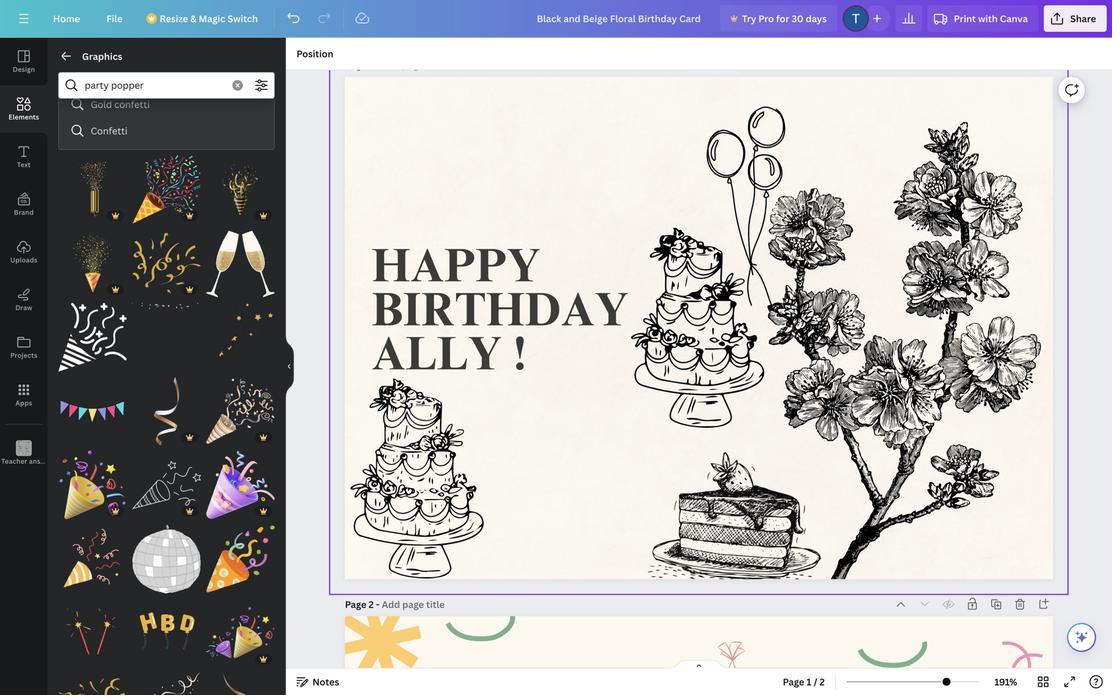 Task type: vqa. For each thing, say whether or not it's contained in the screenshot.
middle Page
yes



Task type: locate. For each thing, give the bounding box(es) containing it.
0 vertical spatial -
[[376, 59, 380, 71]]

try pro for 30 days button
[[721, 5, 838, 32]]

uploads button
[[0, 229, 48, 276]]

0 horizontal spatial 1
[[369, 59, 374, 71]]

canva assistant image
[[1074, 630, 1090, 646]]

confetti button
[[64, 117, 269, 144]]

elements button
[[0, 85, 48, 133]]

canva
[[1001, 12, 1029, 25]]

1 vertical spatial 1
[[807, 676, 812, 689]]

geometric monoline new year party icons & party popper image
[[206, 303, 275, 372]]

3d party popper image
[[58, 451, 127, 520], [206, 599, 275, 668]]

list
[[64, 64, 269, 144]]

home
[[53, 12, 80, 25]]

1 vertical spatial 3d party popper image
[[206, 599, 275, 668]]

resize
[[160, 12, 188, 25]]

2 vertical spatial page
[[783, 676, 805, 689]]

191% button
[[985, 672, 1028, 693]]

1 for -
[[369, 59, 374, 71]]

gold party popper image
[[132, 229, 201, 298], [58, 673, 127, 695]]

- for page 1 -
[[376, 59, 380, 71]]

1
[[369, 59, 374, 71], [807, 676, 812, 689]]

happy
[[372, 248, 541, 295]]

- for page 2 -
[[376, 598, 380, 611]]

party popper ilustration image
[[132, 155, 201, 224]]

ally !
[[372, 336, 527, 383]]

page right position
[[345, 59, 367, 71]]

2 right /
[[820, 676, 825, 689]]

2 inside button
[[820, 676, 825, 689]]

1 horizontal spatial 3d party popper image
[[206, 673, 275, 695]]

- left page title text box on the top left of the page
[[376, 59, 380, 71]]

0 vertical spatial page
[[345, 59, 367, 71]]

0 vertical spatial 3d party popper image
[[132, 377, 201, 446]]

handdrawn textured cute party popper image
[[206, 525, 275, 594]]

switch
[[228, 12, 258, 25]]

0 horizontal spatial gold party popper image
[[58, 673, 127, 695]]

print with canva
[[954, 12, 1029, 25]]

resize & magic switch
[[160, 12, 258, 25]]

share button
[[1044, 5, 1107, 32]]

0 horizontal spatial 2
[[369, 598, 374, 611]]

- left page title text field
[[376, 598, 380, 611]]

1 vertical spatial gold party popper image
[[58, 673, 127, 695]]

answer
[[29, 457, 52, 466]]

page 1 / 2
[[783, 676, 825, 689]]

1 vertical spatial 2
[[820, 676, 825, 689]]

print
[[954, 12, 977, 25]]

0 vertical spatial 3d party popper image
[[58, 451, 127, 520]]

1 horizontal spatial 2
[[820, 676, 825, 689]]

for
[[777, 12, 790, 25]]

&
[[190, 12, 197, 25]]

page inside button
[[783, 676, 805, 689]]

party popper illustration image
[[58, 155, 127, 224]]

Page title text field
[[382, 58, 446, 72]]

-
[[376, 59, 380, 71], [376, 598, 380, 611]]

group
[[58, 147, 127, 224], [132, 147, 201, 224], [206, 147, 275, 224], [58, 221, 127, 298], [132, 221, 201, 298], [206, 221, 275, 298], [58, 295, 127, 372], [132, 295, 201, 372], [206, 295, 275, 372], [58, 377, 127, 446], [132, 377, 201, 446], [206, 377, 275, 446], [132, 443, 201, 520], [206, 443, 275, 520], [58, 451, 127, 520], [58, 517, 127, 594], [132, 517, 201, 594], [206, 517, 275, 594], [58, 599, 127, 668], [132, 599, 201, 668], [206, 599, 275, 668], [58, 665, 127, 695], [132, 665, 201, 695], [206, 665, 275, 695]]

1 left page title text box on the top left of the page
[[369, 59, 374, 71]]

print with canva button
[[928, 5, 1039, 32]]

1 horizontal spatial 1
[[807, 676, 812, 689]]

projects button
[[0, 324, 48, 372]]

list containing gold confetti
[[64, 64, 269, 144]]

Search graphics search field
[[85, 73, 225, 98]]

position button
[[291, 43, 339, 64]]

0 vertical spatial 2
[[369, 598, 374, 611]]

page
[[345, 59, 367, 71], [345, 598, 367, 611], [783, 676, 805, 689]]

1 left /
[[807, 676, 812, 689]]

file
[[106, 12, 123, 25]]

;
[[23, 458, 25, 466]]

2
[[369, 598, 374, 611], [820, 676, 825, 689]]

resize & magic switch button
[[139, 5, 269, 32]]

draw button
[[0, 276, 48, 324]]

30
[[792, 12, 804, 25]]

design button
[[0, 38, 48, 85]]

page left /
[[783, 676, 805, 689]]

!
[[514, 336, 527, 383]]

side panel tab list
[[0, 38, 69, 478]]

2 left page title text field
[[369, 598, 374, 611]]

1 inside button
[[807, 676, 812, 689]]

file button
[[96, 5, 133, 32]]

try
[[742, 12, 757, 25]]

1 horizontal spatial gold party popper image
[[132, 229, 201, 298]]

teacher
[[1, 457, 27, 466]]

birthday
[[372, 292, 629, 339]]

share
[[1071, 12, 1097, 25]]

apps
[[16, 399, 32, 408]]

watercolor party popper image
[[206, 377, 275, 446]]

confetti
[[114, 98, 150, 110]]

page 1 -
[[345, 59, 382, 71]]

page left page title text field
[[345, 598, 367, 611]]

1 horizontal spatial 3d party popper image
[[206, 599, 275, 668]]

1 vertical spatial page
[[345, 598, 367, 611]]

pro
[[759, 12, 774, 25]]

0 vertical spatial 1
[[369, 59, 374, 71]]

1 vertical spatial -
[[376, 598, 380, 611]]

3d party popper image
[[132, 377, 201, 446], [206, 673, 275, 695]]



Task type: describe. For each thing, give the bounding box(es) containing it.
notes
[[313, 676, 339, 689]]

apps button
[[0, 372, 48, 419]]

ally
[[372, 336, 502, 383]]

page 1 / 2 button
[[778, 672, 831, 693]]

show pages image
[[668, 660, 731, 670]]

main menu bar
[[0, 0, 1113, 38]]

page for page 2
[[345, 598, 367, 611]]

page for page 1
[[345, 59, 367, 71]]

elements
[[9, 113, 39, 122]]

birthday party popper image
[[132, 673, 201, 695]]

text button
[[0, 133, 48, 181]]

Design title text field
[[527, 5, 715, 32]]

position
[[297, 47, 334, 60]]

gold
[[91, 98, 112, 110]]

text
[[17, 160, 31, 169]]

home link
[[42, 5, 91, 32]]

party popper decoration image
[[206, 155, 275, 224]]

gold confetti button
[[64, 91, 269, 117]]

with
[[979, 12, 998, 25]]

gold confetti
[[91, 98, 150, 110]]

try pro for 30 days
[[742, 12, 827, 25]]

0 vertical spatial gold party popper image
[[132, 229, 201, 298]]

uploads
[[10, 256, 37, 265]]

confetti
[[91, 124, 128, 137]]

0 horizontal spatial 3d party popper image
[[132, 377, 201, 446]]

teacher answer keys
[[1, 457, 69, 466]]

days
[[806, 12, 827, 25]]

magic
[[199, 12, 225, 25]]

3d icon emoji. party popper with confetti. image
[[206, 451, 275, 520]]

brand
[[14, 208, 34, 217]]

graphics
[[82, 50, 122, 63]]

notes button
[[291, 672, 345, 693]]

/
[[814, 676, 818, 689]]

brand button
[[0, 181, 48, 229]]

hide image
[[285, 335, 294, 398]]

design
[[13, 65, 35, 74]]

draw
[[15, 303, 32, 312]]

1 vertical spatial 3d party popper image
[[206, 673, 275, 695]]

projects
[[10, 351, 37, 360]]

page 2 -
[[345, 598, 382, 611]]

Page title text field
[[382, 598, 446, 611]]

keys
[[54, 457, 69, 466]]

bright party banners illustration image
[[58, 377, 127, 446]]

0 horizontal spatial 3d party popper image
[[58, 451, 127, 520]]

191%
[[995, 676, 1018, 689]]

party popper exploding gold confetti illustration image
[[58, 229, 127, 298]]

1 for /
[[807, 676, 812, 689]]



